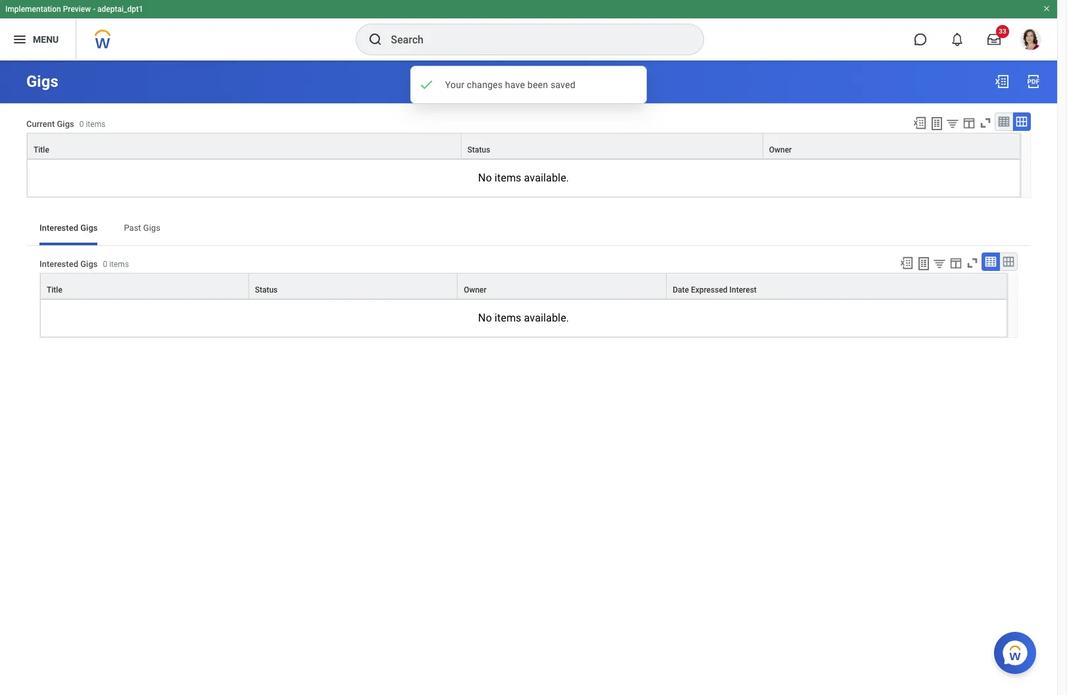 Task type: describe. For each thing, give the bounding box(es) containing it.
been
[[528, 80, 548, 90]]

export to worksheets image for interested gigs
[[916, 256, 932, 272]]

past gigs
[[124, 223, 160, 233]]

available. for current gigs
[[524, 172, 569, 184]]

available. for interested gigs
[[524, 312, 569, 324]]

owner button for current gigs
[[764, 134, 1020, 159]]

interested gigs
[[39, 223, 98, 233]]

menu button
[[0, 18, 76, 61]]

interested for interested gigs
[[39, 223, 78, 233]]

justify image
[[12, 32, 28, 47]]

inbox large image
[[988, 33, 1001, 46]]

view printable version (pdf) image
[[1026, 74, 1042, 89]]

export to worksheets image for current gigs
[[930, 116, 945, 132]]

export to excel image for current gigs
[[913, 116, 928, 130]]

gigs main content
[[0, 61, 1058, 386]]

toolbar for interested gigs
[[894, 253, 1018, 273]]

owner button for interested gigs
[[458, 274, 667, 299]]

your
[[445, 80, 465, 90]]

saved
[[551, 80, 576, 90]]

row for current gigs
[[27, 133, 1021, 159]]

current gigs 0 items
[[26, 119, 105, 129]]

0 for current gigs
[[79, 120, 84, 129]]

select to filter grid data image
[[933, 257, 947, 270]]

search image
[[367, 32, 383, 47]]

toolbar for current gigs
[[907, 112, 1032, 133]]

click to view/edit grid preferences image
[[949, 256, 964, 270]]

expand table image for current gigs
[[1016, 115, 1029, 128]]

gigs for past gigs
[[143, 223, 160, 233]]

gigs for current gigs 0 items
[[57, 119, 74, 129]]

profile logan mcneil image
[[1021, 29, 1042, 53]]

interested for interested gigs 0 items
[[39, 259, 78, 269]]

expressed
[[691, 286, 728, 295]]

table image
[[998, 115, 1011, 128]]

expand table image for interested gigs
[[1003, 255, 1016, 268]]

date
[[673, 286, 689, 295]]

title button for current gigs
[[28, 134, 461, 159]]

have
[[505, 80, 525, 90]]

menu banner
[[0, 0, 1058, 61]]

click to view/edit grid preferences image
[[962, 116, 977, 130]]



Task type: vqa. For each thing, say whether or not it's contained in the screenshot.
left STATUS
yes



Task type: locate. For each thing, give the bounding box(es) containing it.
fullscreen image right click to view/edit grid preferences image
[[966, 256, 980, 270]]

1 interested from the top
[[39, 223, 78, 233]]

tab list
[[26, 214, 1032, 245]]

-
[[93, 5, 95, 14]]

items inside current gigs 0 items
[[86, 120, 105, 129]]

expand table image right table icon
[[1003, 255, 1016, 268]]

row
[[27, 133, 1021, 159], [40, 273, 1008, 299]]

0 horizontal spatial owner button
[[458, 274, 667, 299]]

Search Workday  search field
[[391, 25, 677, 54]]

0 vertical spatial owner button
[[764, 134, 1020, 159]]

1 horizontal spatial status
[[468, 145, 491, 155]]

status for interested gigs
[[255, 286, 278, 295]]

title for current
[[34, 145, 49, 155]]

fullscreen image for current gigs
[[979, 116, 993, 130]]

gigs down interested gigs
[[80, 259, 98, 269]]

title for interested
[[47, 286, 62, 295]]

0 vertical spatial interested
[[39, 223, 78, 233]]

export to excel image for interested gigs
[[900, 256, 914, 270]]

interested gigs 0 items
[[39, 259, 129, 269]]

row for interested gigs
[[40, 273, 1008, 299]]

owner for current gigs
[[770, 145, 792, 155]]

1 no from the top
[[479, 172, 492, 184]]

your changes have been saved
[[445, 80, 576, 90]]

fullscreen image
[[979, 116, 993, 130], [966, 256, 980, 270]]

gigs down menu dropdown button
[[26, 72, 58, 91]]

1 vertical spatial available.
[[524, 312, 569, 324]]

export to excel image
[[913, 116, 928, 130], [900, 256, 914, 270]]

0 vertical spatial no items available.
[[479, 172, 569, 184]]

interest
[[730, 286, 757, 295]]

interested up interested gigs 0 items
[[39, 223, 78, 233]]

fullscreen image for interested gigs
[[966, 256, 980, 270]]

gigs
[[26, 72, 58, 91], [57, 119, 74, 129], [80, 223, 98, 233], [143, 223, 160, 233], [80, 259, 98, 269]]

select to filter grid data image
[[946, 116, 961, 130]]

0 horizontal spatial status button
[[249, 274, 458, 299]]

status button for interested gigs
[[249, 274, 458, 299]]

gigs right current in the top left of the page
[[57, 119, 74, 129]]

title down current in the top left of the page
[[34, 145, 49, 155]]

date expressed interest button
[[667, 274, 1007, 299]]

1 vertical spatial no
[[479, 312, 492, 324]]

1 vertical spatial 0
[[103, 260, 107, 269]]

0 inside interested gigs 0 items
[[103, 260, 107, 269]]

owner button
[[764, 134, 1020, 159], [458, 274, 667, 299]]

1 horizontal spatial status button
[[462, 134, 763, 159]]

table image
[[985, 255, 998, 268]]

1 horizontal spatial owner
[[770, 145, 792, 155]]

changes
[[467, 80, 503, 90]]

export to excel image left select to filter grid data icon
[[900, 256, 914, 270]]

export to worksheets image left select to filter grid data icon
[[916, 256, 932, 272]]

33 button
[[980, 25, 1010, 54]]

1 vertical spatial status
[[255, 286, 278, 295]]

33
[[999, 28, 1007, 35]]

interested
[[39, 223, 78, 233], [39, 259, 78, 269]]

no items available.
[[479, 172, 569, 184], [479, 312, 569, 324]]

1 no items available. from the top
[[479, 172, 569, 184]]

no
[[479, 172, 492, 184], [479, 312, 492, 324]]

expand table image right table image
[[1016, 115, 1029, 128]]

1 vertical spatial title button
[[41, 274, 248, 299]]

export to excel image left select to filter grid data image
[[913, 116, 928, 130]]

status button for current gigs
[[462, 134, 763, 159]]

0 vertical spatial title
[[34, 145, 49, 155]]

available.
[[524, 172, 569, 184], [524, 312, 569, 324]]

gigs right past
[[143, 223, 160, 233]]

1 vertical spatial no items available.
[[479, 312, 569, 324]]

0 inside current gigs 0 items
[[79, 120, 84, 129]]

title button
[[28, 134, 461, 159], [41, 274, 248, 299]]

implementation preview -   adeptai_dpt1
[[5, 5, 143, 14]]

tab list inside gigs main content
[[26, 214, 1032, 245]]

0 vertical spatial export to excel image
[[913, 116, 928, 130]]

2 interested from the top
[[39, 259, 78, 269]]

tab list containing interested gigs
[[26, 214, 1032, 245]]

0
[[79, 120, 84, 129], [103, 260, 107, 269]]

title button for interested gigs
[[41, 274, 248, 299]]

1 horizontal spatial 0
[[103, 260, 107, 269]]

0 vertical spatial available.
[[524, 172, 569, 184]]

title
[[34, 145, 49, 155], [47, 286, 62, 295]]

1 vertical spatial owner button
[[458, 274, 667, 299]]

1 vertical spatial title
[[47, 286, 62, 295]]

1 vertical spatial row
[[40, 273, 1008, 299]]

close environment banner image
[[1043, 5, 1051, 12]]

2 no items available. from the top
[[479, 312, 569, 324]]

0 vertical spatial toolbar
[[907, 112, 1032, 133]]

0 vertical spatial export to worksheets image
[[930, 116, 945, 132]]

check image
[[419, 77, 435, 93]]

fullscreen image right click to view/edit grid preferences icon
[[979, 116, 993, 130]]

menu
[[33, 34, 59, 44]]

1 vertical spatial fullscreen image
[[966, 256, 980, 270]]

1 available. from the top
[[524, 172, 569, 184]]

no for current gigs
[[479, 172, 492, 184]]

items
[[86, 120, 105, 129], [495, 172, 522, 184], [109, 260, 129, 269], [495, 312, 522, 324]]

1 vertical spatial expand table image
[[1003, 255, 1016, 268]]

0 vertical spatial expand table image
[[1016, 115, 1029, 128]]

2 no from the top
[[479, 312, 492, 324]]

title down interested gigs 0 items
[[47, 286, 62, 295]]

0 vertical spatial fullscreen image
[[979, 116, 993, 130]]

expand table image
[[1016, 115, 1029, 128], [1003, 255, 1016, 268]]

date expressed interest
[[673, 286, 757, 295]]

1 vertical spatial toolbar
[[894, 253, 1018, 273]]

implementation
[[5, 5, 61, 14]]

0 vertical spatial no
[[479, 172, 492, 184]]

status button
[[462, 134, 763, 159], [249, 274, 458, 299]]

0 vertical spatial title button
[[28, 134, 461, 159]]

export to worksheets image
[[930, 116, 945, 132], [916, 256, 932, 272]]

past
[[124, 223, 141, 233]]

0 horizontal spatial 0
[[79, 120, 84, 129]]

preview
[[63, 5, 91, 14]]

1 vertical spatial owner
[[464, 286, 487, 295]]

no items available. for current gigs
[[479, 172, 569, 184]]

gigs up interested gigs 0 items
[[80, 223, 98, 233]]

1 vertical spatial export to excel image
[[900, 256, 914, 270]]

gigs for interested gigs
[[80, 223, 98, 233]]

interested down interested gigs
[[39, 259, 78, 269]]

0 vertical spatial status
[[468, 145, 491, 155]]

0 for interested gigs
[[103, 260, 107, 269]]

0 horizontal spatial owner
[[464, 286, 487, 295]]

status for current gigs
[[468, 145, 491, 155]]

export to worksheets image left select to filter grid data image
[[930, 116, 945, 132]]

current
[[26, 119, 55, 129]]

1 vertical spatial export to worksheets image
[[916, 256, 932, 272]]

items inside interested gigs 0 items
[[109, 260, 129, 269]]

gigs for interested gigs 0 items
[[80, 259, 98, 269]]

0 vertical spatial owner
[[770, 145, 792, 155]]

notifications large image
[[951, 33, 964, 46]]

toolbar
[[907, 112, 1032, 133], [894, 253, 1018, 273]]

adeptai_dpt1
[[97, 5, 143, 14]]

0 horizontal spatial status
[[255, 286, 278, 295]]

0 vertical spatial status button
[[462, 134, 763, 159]]

0 vertical spatial row
[[27, 133, 1021, 159]]

1 vertical spatial status button
[[249, 274, 458, 299]]

status
[[468, 145, 491, 155], [255, 286, 278, 295]]

owner for interested gigs
[[464, 286, 487, 295]]

no for interested gigs
[[479, 312, 492, 324]]

0 vertical spatial 0
[[79, 120, 84, 129]]

export to excel image
[[995, 74, 1011, 89]]

notification dialog
[[411, 66, 647, 104]]

1 vertical spatial interested
[[39, 259, 78, 269]]

1 horizontal spatial owner button
[[764, 134, 1020, 159]]

owner
[[770, 145, 792, 155], [464, 286, 487, 295]]

no items available. for interested gigs
[[479, 312, 569, 324]]

2 available. from the top
[[524, 312, 569, 324]]



